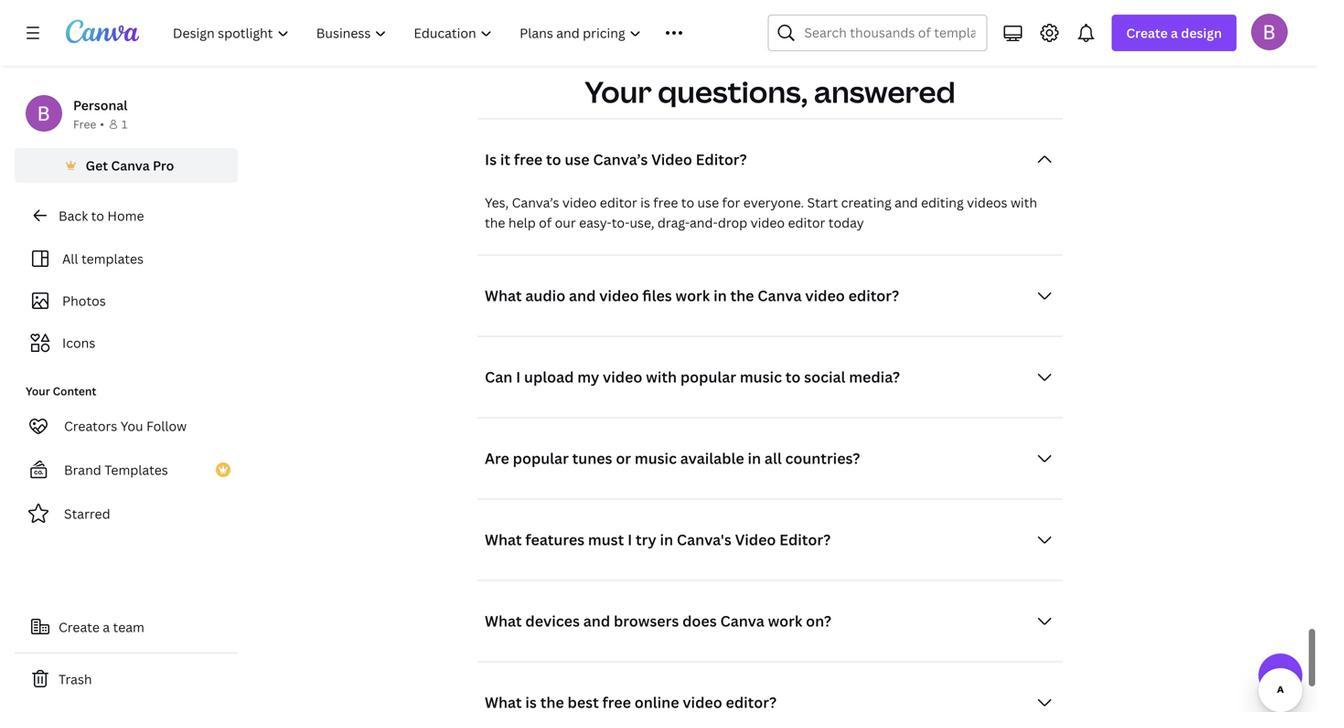 Task type: vqa. For each thing, say whether or not it's contained in the screenshot.
bottommost editor
yes



Task type: describe. For each thing, give the bounding box(es) containing it.
content
[[53, 384, 96, 399]]

Search search field
[[804, 16, 975, 50]]

answered
[[814, 72, 955, 112]]

use inside yes, canva's video editor is free to use for everyone. start creating and editing videos with the help of our easy-to-use, drag-and-drop video editor today
[[697, 194, 719, 211]]

are popular tunes or music available in all countries? button
[[477, 441, 1063, 477]]

brand
[[64, 461, 101, 479]]

what for what features must i try in canva's video editor?
[[485, 530, 522, 550]]

a for team
[[103, 619, 110, 636]]

and for what audio and video files work in the canva video editor?
[[569, 286, 596, 306]]

design
[[1181, 24, 1222, 42]]

of
[[539, 214, 552, 232]]

editing
[[921, 194, 964, 211]]

can i upload my video with popular music to social media?
[[485, 367, 900, 387]]

in for the
[[713, 286, 727, 306]]

pro
[[153, 157, 174, 174]]

you
[[120, 418, 143, 435]]

what devices and browsers does canva work on? button
[[477, 603, 1063, 640]]

photos link
[[26, 284, 227, 318]]

create a design
[[1126, 24, 1222, 42]]

the inside yes, canva's video editor is free to use for everyone. start creating and editing videos with the help of our easy-to-use, drag-and-drop video editor today
[[485, 214, 505, 232]]

features
[[525, 530, 585, 550]]

all templates link
[[26, 241, 227, 276]]

the inside 'dropdown button'
[[730, 286, 754, 306]]

your for your content
[[26, 384, 50, 399]]

get
[[86, 157, 108, 174]]

what for what devices and browsers does canva work on?
[[485, 612, 522, 631]]

drag-
[[657, 214, 690, 232]]

work inside 'dropdown button'
[[675, 286, 710, 306]]

must
[[588, 530, 624, 550]]

creators you follow
[[64, 418, 187, 435]]

does
[[682, 612, 717, 631]]

create a team button
[[15, 609, 238, 646]]

and inside yes, canva's video editor is free to use for everyone. start creating and editing videos with the help of our easy-to-use, drag-and-drop video editor today
[[895, 194, 918, 211]]

video inside dropdown button
[[735, 530, 776, 550]]

canva inside what devices and browsers does canva work on? dropdown button
[[720, 612, 764, 631]]

video inside can i upload my video with popular music to social media? dropdown button
[[603, 367, 642, 387]]

upload
[[524, 367, 574, 387]]

are
[[485, 449, 509, 468]]

a for design
[[1171, 24, 1178, 42]]

video left editor?
[[805, 286, 845, 306]]

in inside dropdown button
[[660, 530, 673, 550]]

for
[[722, 194, 740, 211]]

0 vertical spatial popular
[[680, 367, 736, 387]]

with inside can i upload my video with popular music to social media? dropdown button
[[646, 367, 677, 387]]

video up our
[[562, 194, 597, 211]]

can i upload my video with popular music to social media? button
[[477, 359, 1063, 396]]

with inside yes, canva's video editor is free to use for everyone. start creating and editing videos with the help of our easy-to-use, drag-and-drop video editor today
[[1011, 194, 1037, 211]]

create a team
[[59, 619, 144, 636]]

devices
[[525, 612, 580, 631]]

your for your questions, answered
[[585, 72, 652, 112]]

try
[[636, 530, 656, 550]]

help
[[508, 214, 536, 232]]

get canva pro button
[[15, 148, 238, 183]]

photos
[[62, 292, 106, 310]]

bob builder image
[[1251, 13, 1288, 50]]

trash link
[[15, 661, 238, 698]]

countries?
[[785, 449, 860, 468]]

browsers
[[614, 612, 679, 631]]

starred
[[64, 505, 110, 523]]

back to home
[[59, 207, 144, 225]]

it
[[500, 150, 510, 169]]

i inside dropdown button
[[627, 530, 632, 550]]

our
[[555, 214, 576, 232]]

can
[[485, 367, 512, 387]]

what audio and video files work in the canva video editor?
[[485, 286, 899, 306]]

all templates
[[62, 250, 144, 268]]

all
[[62, 250, 78, 268]]

1 vertical spatial popular
[[513, 449, 569, 468]]

files
[[642, 286, 672, 306]]

home
[[107, 207, 144, 225]]

audio
[[525, 286, 565, 306]]

video inside dropdown button
[[651, 150, 692, 169]]

create a design button
[[1112, 15, 1237, 51]]

today
[[828, 214, 864, 232]]

and for what devices and browsers does canva work on?
[[583, 612, 610, 631]]

starred link
[[15, 496, 238, 532]]

media?
[[849, 367, 900, 387]]

your content
[[26, 384, 96, 399]]

yes,
[[485, 194, 509, 211]]

video left files
[[599, 286, 639, 306]]

to left social
[[785, 367, 801, 387]]

creators
[[64, 418, 117, 435]]

personal
[[73, 96, 128, 114]]

editor? inside dropdown button
[[779, 530, 831, 550]]

follow
[[146, 418, 187, 435]]

are popular tunes or music available in all countries?
[[485, 449, 860, 468]]

what audio and video files work in the canva video editor? button
[[477, 278, 1063, 314]]

free
[[73, 117, 96, 132]]

1 vertical spatial editor
[[788, 214, 825, 232]]

or
[[616, 449, 631, 468]]

back
[[59, 207, 88, 225]]

canva's inside yes, canva's video editor is free to use for everyone. start creating and editing videos with the help of our easy-to-use, drag-and-drop video editor today
[[512, 194, 559, 211]]

your questions, answered
[[585, 72, 955, 112]]

what features must i try in canva's video editor?
[[485, 530, 831, 550]]



Task type: locate. For each thing, give the bounding box(es) containing it.
questions,
[[658, 72, 808, 112]]

0 vertical spatial the
[[485, 214, 505, 232]]

canva's up is
[[593, 150, 648, 169]]

brand templates link
[[15, 452, 238, 488]]

and inside 'dropdown button'
[[569, 286, 596, 306]]

1 vertical spatial editor?
[[779, 530, 831, 550]]

and left editing
[[895, 194, 918, 211]]

1 horizontal spatial popular
[[680, 367, 736, 387]]

to inside yes, canva's video editor is free to use for everyone. start creating and editing videos with the help of our easy-to-use, drag-and-drop video editor today
[[681, 194, 694, 211]]

1 horizontal spatial free
[[653, 194, 678, 211]]

editor
[[600, 194, 637, 211], [788, 214, 825, 232]]

in right files
[[713, 286, 727, 306]]

2 vertical spatial in
[[660, 530, 673, 550]]

get canva pro
[[86, 157, 174, 174]]

create for create a team
[[59, 619, 100, 636]]

1 horizontal spatial work
[[768, 612, 802, 631]]

0 vertical spatial i
[[516, 367, 521, 387]]

start
[[807, 194, 838, 211]]

0 vertical spatial a
[[1171, 24, 1178, 42]]

1 vertical spatial use
[[697, 194, 719, 211]]

canva's
[[677, 530, 732, 550]]

to
[[546, 150, 561, 169], [681, 194, 694, 211], [91, 207, 104, 225], [785, 367, 801, 387]]

editor? up on?
[[779, 530, 831, 550]]

0 horizontal spatial editor?
[[696, 150, 747, 169]]

1 horizontal spatial in
[[713, 286, 727, 306]]

1 vertical spatial free
[[653, 194, 678, 211]]

3 what from the top
[[485, 612, 522, 631]]

in inside 'dropdown button'
[[713, 286, 727, 306]]

1 vertical spatial music
[[635, 449, 677, 468]]

what inside 'dropdown button'
[[485, 286, 522, 306]]

1 horizontal spatial editor?
[[779, 530, 831, 550]]

1 vertical spatial i
[[627, 530, 632, 550]]

0 vertical spatial video
[[651, 150, 692, 169]]

a left the team
[[103, 619, 110, 636]]

in inside dropdown button
[[748, 449, 761, 468]]

i left try
[[627, 530, 632, 550]]

0 horizontal spatial with
[[646, 367, 677, 387]]

free inside yes, canva's video editor is free to use for everyone. start creating and editing videos with the help of our easy-to-use, drag-and-drop video editor today
[[653, 194, 678, 211]]

icons
[[62, 334, 95, 352]]

a inside 'dropdown button'
[[1171, 24, 1178, 42]]

video right canva's
[[735, 530, 776, 550]]

what left features
[[485, 530, 522, 550]]

templates
[[104, 461, 168, 479]]

i inside dropdown button
[[516, 367, 521, 387]]

create inside button
[[59, 619, 100, 636]]

0 vertical spatial with
[[1011, 194, 1037, 211]]

canva right does
[[720, 612, 764, 631]]

2 vertical spatial and
[[583, 612, 610, 631]]

0 horizontal spatial music
[[635, 449, 677, 468]]

what
[[485, 286, 522, 306], [485, 530, 522, 550], [485, 612, 522, 631]]

1 vertical spatial with
[[646, 367, 677, 387]]

1 horizontal spatial your
[[585, 72, 652, 112]]

0 vertical spatial your
[[585, 72, 652, 112]]

video
[[562, 194, 597, 211], [751, 214, 785, 232], [599, 286, 639, 306], [805, 286, 845, 306], [603, 367, 642, 387]]

team
[[113, 619, 144, 636]]

work left on?
[[768, 612, 802, 631]]

a left the design at the top
[[1171, 24, 1178, 42]]

easy-
[[579, 214, 612, 232]]

1 vertical spatial the
[[730, 286, 754, 306]]

1 vertical spatial in
[[748, 449, 761, 468]]

top level navigation element
[[161, 15, 724, 51], [161, 15, 724, 51]]

canva
[[111, 157, 150, 174], [758, 286, 802, 306], [720, 612, 764, 631]]

0 horizontal spatial in
[[660, 530, 673, 550]]

creators you follow link
[[15, 408, 238, 444]]

1 horizontal spatial canva's
[[593, 150, 648, 169]]

1 horizontal spatial a
[[1171, 24, 1178, 42]]

tunes
[[572, 449, 612, 468]]

available
[[680, 449, 744, 468]]

1 vertical spatial canva
[[758, 286, 802, 306]]

to right back
[[91, 207, 104, 225]]

0 horizontal spatial free
[[514, 150, 543, 169]]

0 vertical spatial canva's
[[593, 150, 648, 169]]

i right can
[[516, 367, 521, 387]]

1 horizontal spatial use
[[697, 194, 719, 211]]

and
[[895, 194, 918, 211], [569, 286, 596, 306], [583, 612, 610, 631]]

1 vertical spatial canva's
[[512, 194, 559, 211]]

on?
[[806, 612, 831, 631]]

2 vertical spatial what
[[485, 612, 522, 631]]

canva inside get canva pro button
[[111, 157, 150, 174]]

work
[[675, 286, 710, 306], [768, 612, 802, 631]]

everyone.
[[743, 194, 804, 211]]

with right my
[[646, 367, 677, 387]]

what devices and browsers does canva work on?
[[485, 612, 831, 631]]

1
[[122, 117, 127, 132]]

to right the it
[[546, 150, 561, 169]]

0 horizontal spatial work
[[675, 286, 710, 306]]

in left all
[[748, 449, 761, 468]]

0 horizontal spatial video
[[651, 150, 692, 169]]

icons link
[[26, 326, 227, 360]]

0 vertical spatial editor
[[600, 194, 637, 211]]

0 horizontal spatial editor
[[600, 194, 637, 211]]

1 vertical spatial and
[[569, 286, 596, 306]]

what left devices
[[485, 612, 522, 631]]

use up our
[[565, 150, 590, 169]]

0 horizontal spatial your
[[26, 384, 50, 399]]

free right is
[[653, 194, 678, 211]]

work inside dropdown button
[[768, 612, 802, 631]]

what for what audio and video files work in the canva video editor?
[[485, 286, 522, 306]]

video
[[651, 150, 692, 169], [735, 530, 776, 550]]

1 vertical spatial video
[[735, 530, 776, 550]]

your up is it free to use canva's video editor? in the top of the page
[[585, 72, 652, 112]]

0 vertical spatial use
[[565, 150, 590, 169]]

1 horizontal spatial music
[[740, 367, 782, 387]]

1 vertical spatial create
[[59, 619, 100, 636]]

editor?
[[696, 150, 747, 169], [779, 530, 831, 550]]

editor? inside dropdown button
[[696, 150, 747, 169]]

0 vertical spatial and
[[895, 194, 918, 211]]

to-
[[612, 214, 630, 232]]

canva's
[[593, 150, 648, 169], [512, 194, 559, 211]]

1 vertical spatial what
[[485, 530, 522, 550]]

music right or
[[635, 449, 677, 468]]

0 vertical spatial editor?
[[696, 150, 747, 169]]

trash
[[59, 671, 92, 688]]

is it free to use canva's video editor?
[[485, 150, 747, 169]]

editor? up for
[[696, 150, 747, 169]]

1 what from the top
[[485, 286, 522, 306]]

2 vertical spatial canva
[[720, 612, 764, 631]]

yes, canva's video editor is free to use for everyone. start creating and editing videos with the help of our easy-to-use, drag-and-drop video editor today
[[485, 194, 1037, 232]]

and right the audio
[[569, 286, 596, 306]]

•
[[100, 117, 104, 132]]

in for all
[[748, 449, 761, 468]]

what features must i try in canva's video editor? button
[[477, 522, 1063, 558]]

i
[[516, 367, 521, 387], [627, 530, 632, 550]]

templates
[[81, 250, 144, 268]]

1 horizontal spatial i
[[627, 530, 632, 550]]

0 horizontal spatial a
[[103, 619, 110, 636]]

the
[[485, 214, 505, 232], [730, 286, 754, 306]]

and-
[[690, 214, 718, 232]]

canva up can i upload my video with popular music to social media? dropdown button
[[758, 286, 802, 306]]

0 vertical spatial what
[[485, 286, 522, 306]]

creating
[[841, 194, 891, 211]]

your
[[585, 72, 652, 112], [26, 384, 50, 399]]

popular right are
[[513, 449, 569, 468]]

canva left pro
[[111, 157, 150, 174]]

create inside 'dropdown button'
[[1126, 24, 1168, 42]]

in right try
[[660, 530, 673, 550]]

all
[[765, 449, 782, 468]]

editor down "start"
[[788, 214, 825, 232]]

music
[[740, 367, 782, 387], [635, 449, 677, 468]]

1 vertical spatial a
[[103, 619, 110, 636]]

free
[[514, 150, 543, 169], [653, 194, 678, 211]]

None search field
[[768, 15, 987, 51]]

back to home link
[[15, 198, 238, 234]]

your left content
[[26, 384, 50, 399]]

in
[[713, 286, 727, 306], [748, 449, 761, 468], [660, 530, 673, 550]]

create for create a design
[[1126, 24, 1168, 42]]

0 vertical spatial canva
[[111, 157, 150, 174]]

use,
[[630, 214, 654, 232]]

canva's inside dropdown button
[[593, 150, 648, 169]]

to up drag-
[[681, 194, 694, 211]]

what left the audio
[[485, 286, 522, 306]]

the down yes,
[[485, 214, 505, 232]]

editor up to-
[[600, 194, 637, 211]]

use inside is it free to use canva's video editor? dropdown button
[[565, 150, 590, 169]]

1 horizontal spatial the
[[730, 286, 754, 306]]

work right files
[[675, 286, 710, 306]]

0 vertical spatial in
[[713, 286, 727, 306]]

1 horizontal spatial with
[[1011, 194, 1037, 211]]

with right videos
[[1011, 194, 1037, 211]]

video down everyone.
[[751, 214, 785, 232]]

0 horizontal spatial popular
[[513, 449, 569, 468]]

0 vertical spatial free
[[514, 150, 543, 169]]

canva inside 'dropdown button'
[[758, 286, 802, 306]]

2 horizontal spatial in
[[748, 449, 761, 468]]

and right devices
[[583, 612, 610, 631]]

music left social
[[740, 367, 782, 387]]

0 horizontal spatial i
[[516, 367, 521, 387]]

use up and-
[[697, 194, 719, 211]]

create left the design at the top
[[1126, 24, 1168, 42]]

0 horizontal spatial create
[[59, 619, 100, 636]]

1 horizontal spatial editor
[[788, 214, 825, 232]]

the down drop
[[730, 286, 754, 306]]

my
[[577, 367, 599, 387]]

drop
[[718, 214, 747, 232]]

brand templates
[[64, 461, 168, 479]]

is it free to use canva's video editor? button
[[477, 141, 1063, 178]]

0 horizontal spatial the
[[485, 214, 505, 232]]

2 what from the top
[[485, 530, 522, 550]]

free •
[[73, 117, 104, 132]]

1 horizontal spatial create
[[1126, 24, 1168, 42]]

editor?
[[848, 286, 899, 306]]

videos
[[967, 194, 1007, 211]]

1 vertical spatial work
[[768, 612, 802, 631]]

0 vertical spatial music
[[740, 367, 782, 387]]

a inside button
[[103, 619, 110, 636]]

create left the team
[[59, 619, 100, 636]]

free right the it
[[514, 150, 543, 169]]

0 vertical spatial create
[[1126, 24, 1168, 42]]

1 vertical spatial your
[[26, 384, 50, 399]]

popular up available
[[680, 367, 736, 387]]

is
[[485, 150, 497, 169]]

and inside dropdown button
[[583, 612, 610, 631]]

0 horizontal spatial canva's
[[512, 194, 559, 211]]

canva's up of
[[512, 194, 559, 211]]

is
[[640, 194, 650, 211]]

0 vertical spatial work
[[675, 286, 710, 306]]

0 horizontal spatial use
[[565, 150, 590, 169]]

video up drag-
[[651, 150, 692, 169]]

1 horizontal spatial video
[[735, 530, 776, 550]]

social
[[804, 367, 845, 387]]

video right my
[[603, 367, 642, 387]]

free inside dropdown button
[[514, 150, 543, 169]]



